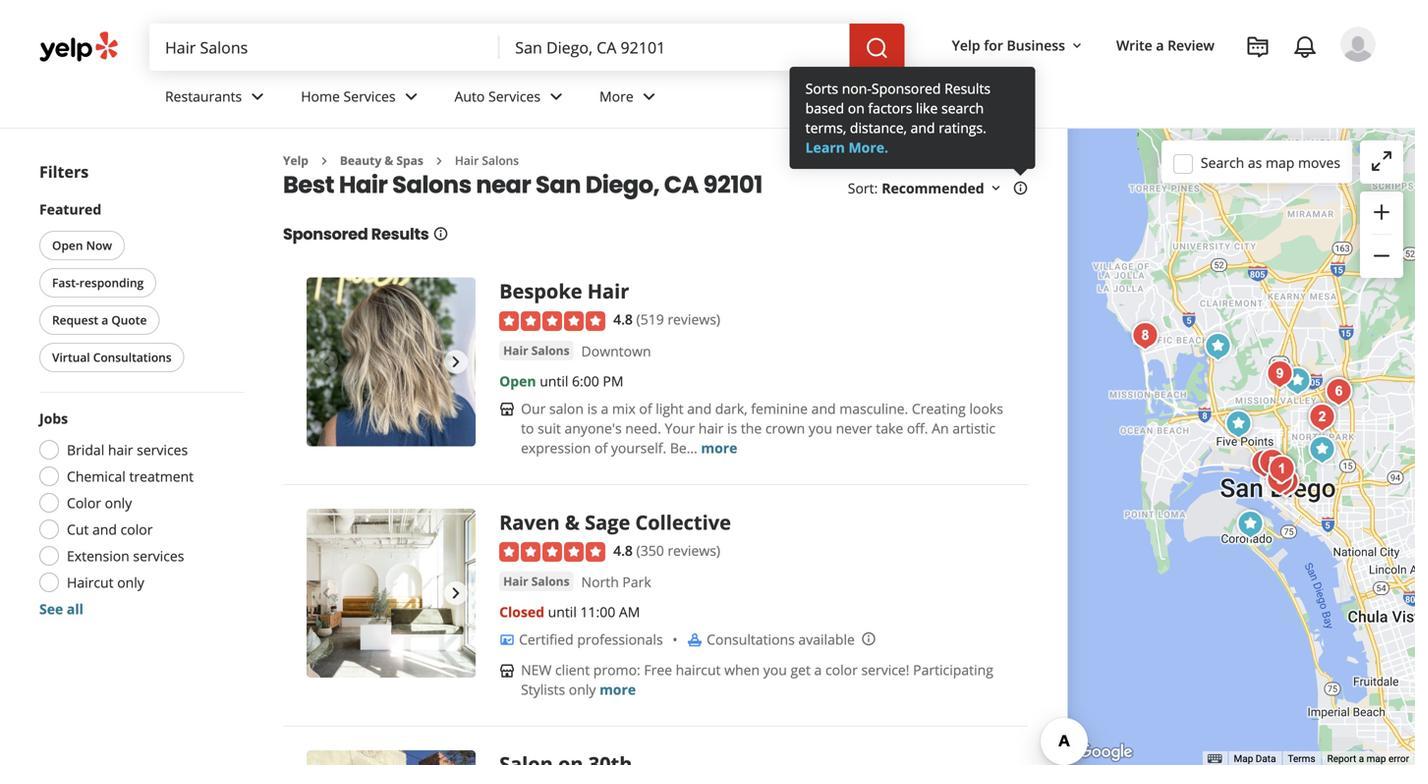 Task type: describe. For each thing, give the bounding box(es) containing it.
cut and color
[[67, 521, 153, 539]]

wildflower salon image
[[1253, 443, 1292, 483]]

bb meme salon coronado image
[[1231, 505, 1270, 545]]

1 horizontal spatial of
[[639, 399, 652, 418]]

haircut
[[676, 661, 721, 680]]

only for haircut only
[[117, 574, 144, 592]]

extension services
[[67, 547, 184, 566]]

sage
[[585, 509, 630, 536]]

business
[[1007, 36, 1066, 55]]

map region
[[905, 21, 1416, 766]]

report a map error link
[[1328, 754, 1410, 765]]

stylists
[[521, 681, 565, 700]]

see all button
[[39, 600, 83, 619]]

hair up closed
[[503, 574, 528, 590]]

search as map moves
[[1201, 153, 1341, 172]]

color only
[[67, 494, 132, 513]]

jobs
[[39, 409, 68, 428]]

certified professionals
[[519, 631, 663, 649]]

bespoke hair link
[[499, 278, 629, 305]]

more link for mix
[[701, 439, 738, 457]]

4.8 (350 reviews)
[[613, 541, 721, 560]]

google image
[[1073, 740, 1138, 766]]

auto services
[[455, 87, 541, 106]]

only for color only
[[105, 494, 132, 513]]

11:00
[[580, 603, 616, 622]]

report a map error
[[1328, 754, 1410, 765]]

and up your on the left
[[687, 399, 712, 418]]

hair inside our salon is a mix of light and dark, feminine and masculine. creating looks to suit anyone's need. your hair is the crown you never take off. an artistic expression of yourself. be…
[[699, 419, 724, 438]]

fast-responding
[[52, 275, 144, 291]]

for
[[984, 36, 1004, 55]]

be…
[[670, 439, 698, 457]]

24 chevron down v2 image for restaurants
[[246, 85, 270, 109]]

1 vertical spatial hair
[[108, 441, 133, 460]]

chemical treatment
[[67, 467, 194, 486]]

hair drezzers on fire image
[[1320, 373, 1359, 412]]

none field things to do, nail salons, plumbers
[[149, 24, 500, 71]]

creating
[[912, 399, 966, 418]]

need.
[[625, 419, 661, 438]]

hair salons button for raven
[[499, 572, 574, 592]]

(350
[[637, 541, 664, 560]]

address, neighborhood, city, state or zip text field
[[500, 24, 850, 71]]

bridal
[[67, 441, 104, 460]]

beauty & spas link
[[340, 152, 423, 169]]

4.8 (519 reviews)
[[613, 310, 721, 329]]

yelp for "yelp" 'link'
[[283, 152, 309, 169]]

slideshow element for bespoke hair
[[307, 278, 476, 447]]

kay's salon studio image
[[1261, 355, 1300, 394]]

16 chevron down v2 image
[[989, 181, 1004, 196]]

am
[[619, 603, 640, 622]]

option group containing jobs
[[33, 409, 244, 619]]

hair up downtown
[[588, 278, 629, 305]]

best
[[283, 168, 334, 201]]

participating
[[913, 661, 994, 680]]

bombshell color bar image
[[1219, 405, 1259, 444]]

search
[[942, 99, 984, 117]]

learn
[[806, 138, 845, 157]]

notifications image
[[1294, 35, 1317, 59]]

the
[[741, 419, 762, 438]]

factors
[[868, 99, 913, 117]]

request
[[52, 312, 98, 328]]

get
[[791, 661, 811, 680]]

treatment
[[129, 467, 194, 486]]

previous image
[[315, 582, 338, 605]]

style lounge salon image
[[1261, 461, 1300, 500]]

write
[[1117, 36, 1153, 55]]

sponsored inside sorts non-sponsored results based on factors like search terms, distance, and ratings. learn more.
[[872, 79, 941, 98]]

sorts non-sponsored results based on factors like search terms, distance, and ratings. learn more.
[[806, 79, 991, 157]]

hair up sponsored results
[[339, 168, 388, 201]]

map for moves
[[1266, 153, 1295, 172]]

hair salons link for raven
[[499, 572, 574, 592]]

map for error
[[1367, 754, 1387, 765]]

to
[[521, 419, 534, 438]]

hair salons button for bespoke
[[499, 341, 574, 361]]

and right cut
[[92, 521, 117, 539]]

expand map image
[[1370, 149, 1394, 173]]

diego,
[[586, 168, 660, 201]]

hair drezzers on fire image
[[1320, 373, 1359, 412]]

masculine.
[[840, 399, 909, 418]]

dark,
[[715, 399, 748, 418]]

zoom out image
[[1370, 244, 1394, 268]]

write a review link
[[1109, 28, 1223, 63]]

looks
[[970, 399, 1004, 418]]

virtual
[[52, 349, 90, 366]]

recommended button
[[882, 179, 1004, 197]]

north park
[[581, 573, 651, 592]]

more for mix
[[701, 439, 738, 457]]

fast-
[[52, 275, 79, 291]]

auto
[[455, 87, 485, 106]]

virtual consultations button
[[39, 343, 184, 373]]

all
[[67, 600, 83, 619]]

4.8 for hair
[[613, 310, 633, 329]]

like
[[916, 99, 938, 117]]

home
[[301, 87, 340, 106]]

free
[[644, 661, 672, 680]]

4.8 for &
[[613, 541, 633, 560]]

more
[[600, 87, 634, 106]]

hair salons link for bespoke
[[499, 341, 574, 361]]

and up the "never" on the right of the page
[[812, 399, 836, 418]]

1 16 chevron right v2 image from the left
[[316, 153, 332, 169]]

new client promo: free haircut when you get a color service! participating stylists only
[[521, 661, 994, 700]]

your
[[665, 419, 695, 438]]

restaurants link
[[149, 71, 285, 128]]

terms link
[[1288, 754, 1316, 765]]

16 consultations available v2 image
[[687, 633, 703, 648]]

hair up 'open until 6:00 pm'
[[503, 342, 528, 359]]

more for haircut
[[600, 681, 636, 700]]

terms,
[[806, 118, 847, 137]]

now
[[86, 237, 112, 254]]

tooltip containing sorts non-sponsored results based on factors like search terms, distance, and ratings.
[[790, 67, 1036, 169]]

on
[[848, 99, 865, 117]]

take
[[876, 419, 904, 438]]

1 horizontal spatial is
[[727, 419, 737, 438]]

hair drezzers on fire - bay park image
[[1199, 327, 1238, 367]]

24 chevron down v2 image for more
[[638, 85, 661, 109]]

sponsored results
[[283, 223, 429, 245]]

ratings.
[[939, 118, 987, 137]]

0 vertical spatial is
[[587, 399, 598, 418]]

0 horizontal spatial sponsored
[[283, 223, 368, 245]]

& for beauty
[[385, 152, 393, 169]]

user actions element
[[936, 25, 1404, 146]]

slideshow element for raven & sage collective
[[307, 509, 476, 678]]

only inside new client promo: free haircut when you get a color service! participating stylists only
[[569, 681, 596, 700]]

hair salons for bespoke
[[503, 342, 570, 359]]

4.8 star rating image for raven
[[499, 543, 606, 562]]

review
[[1168, 36, 1215, 55]]

downtown
[[581, 342, 651, 361]]

16 chevron down v2 image
[[1069, 38, 1085, 54]]

bespoke hair image
[[1262, 450, 1302, 490]]

ca
[[664, 168, 699, 201]]

expression
[[521, 439, 591, 457]]

4.8 star rating image for bespoke
[[499, 311, 606, 331]]

92101
[[703, 168, 763, 201]]

cut
[[67, 521, 89, 539]]

0 vertical spatial hair salons
[[455, 152, 519, 169]]

keyboard shortcuts image
[[1208, 755, 1222, 764]]

previous image
[[315, 350, 338, 374]]

zoom in image
[[1370, 200, 1394, 224]]

yourself.
[[611, 439, 667, 457]]

a for write
[[1156, 36, 1164, 55]]

promo:
[[594, 661, 641, 680]]

extension
[[67, 547, 130, 566]]

bespoke hair image
[[1262, 450, 1302, 490]]

more.
[[849, 138, 889, 157]]

24 chevron down v2 image for home services
[[400, 85, 423, 109]]

next image for bespoke
[[444, 350, 468, 374]]

salons up 16 info v2 image
[[392, 168, 472, 201]]

salons up 'open until 6:00 pm'
[[532, 342, 570, 359]]

until for bespoke
[[540, 372, 569, 391]]

collective
[[636, 509, 731, 536]]

16 info v2 image
[[1013, 181, 1029, 196]]

raven
[[499, 509, 560, 536]]

request a quote button
[[39, 306, 160, 335]]

elli's hair studio image
[[1245, 444, 1284, 484]]

0 horizontal spatial of
[[595, 439, 608, 457]]

a for request
[[102, 312, 108, 328]]

(519
[[637, 310, 664, 329]]

projects image
[[1246, 35, 1270, 59]]

results inside sorts non-sponsored results based on factors like search terms, distance, and ratings. learn more.
[[945, 79, 991, 98]]

open now button
[[39, 231, 125, 260]]

things to do, nail salons, plumbers text field
[[149, 24, 500, 71]]



Task type: locate. For each thing, give the bounding box(es) containing it.
services for auto services
[[489, 87, 541, 106]]

1 hair salons link from the top
[[499, 341, 574, 361]]

color
[[67, 494, 101, 513]]

park
[[623, 573, 651, 592]]

error
[[1389, 754, 1410, 765]]

0 horizontal spatial 24 chevron down v2 image
[[545, 85, 568, 109]]

0 vertical spatial slideshow element
[[307, 278, 476, 447]]

info icon image
[[861, 631, 877, 647], [861, 631, 877, 647]]

chemical
[[67, 467, 126, 486]]

a right get
[[814, 661, 822, 680]]

24 chevron down v2 image for auto services
[[545, 85, 568, 109]]

0 vertical spatial next image
[[444, 350, 468, 374]]

4.8
[[613, 310, 633, 329], [613, 541, 633, 560]]

1 horizontal spatial 24 chevron down v2 image
[[638, 85, 661, 109]]

a inside "link"
[[1156, 36, 1164, 55]]

0 horizontal spatial 16 chevron right v2 image
[[316, 153, 332, 169]]

hair down the dark,
[[699, 419, 724, 438]]

reviews) right (519
[[668, 310, 721, 329]]

services
[[137, 441, 188, 460], [133, 547, 184, 566]]

more link for haircut
[[600, 681, 636, 700]]

quote
[[111, 312, 147, 328]]

0 horizontal spatial more link
[[600, 681, 636, 700]]

1 vertical spatial reviews)
[[668, 541, 721, 560]]

hair salons link up closed
[[499, 572, 574, 592]]

16 chevron right v2 image
[[316, 153, 332, 169], [431, 153, 447, 169]]

open
[[52, 237, 83, 254], [499, 372, 536, 391]]

yelp inside button
[[952, 36, 981, 55]]

6:00
[[572, 372, 599, 391]]

is left the
[[727, 419, 737, 438]]

2 4.8 from the top
[[613, 541, 633, 560]]

24 chevron down v2 image inside more link
[[638, 85, 661, 109]]

next image
[[444, 350, 468, 374], [444, 582, 468, 605]]

24 chevron down v2 image
[[545, 85, 568, 109], [638, 85, 661, 109]]

1 horizontal spatial yelp
[[952, 36, 981, 55]]

24 chevron down v2 image right auto services
[[545, 85, 568, 109]]

16 chevron right v2 image right spas
[[431, 153, 447, 169]]

1 vertical spatial color
[[826, 661, 858, 680]]

hair salons button up closed
[[499, 572, 574, 592]]

spas
[[397, 152, 423, 169]]

1 next image from the top
[[444, 350, 468, 374]]

0 horizontal spatial map
[[1266, 153, 1295, 172]]

sponsored down best
[[283, 223, 368, 245]]

more down promo:
[[600, 681, 636, 700]]

and down like
[[911, 118, 935, 137]]

hair salons
[[455, 152, 519, 169], [503, 342, 570, 359], [503, 574, 570, 590]]

hair salons link
[[499, 341, 574, 361], [499, 572, 574, 592]]

crown
[[766, 419, 805, 438]]

24 chevron down v2 image inside restaurants link
[[246, 85, 270, 109]]

report
[[1328, 754, 1357, 765]]

1 horizontal spatial hair
[[699, 419, 724, 438]]

hair up chemical treatment
[[108, 441, 133, 460]]

more right be…
[[701, 439, 738, 457]]

0 horizontal spatial results
[[371, 223, 429, 245]]

virtual consultations
[[52, 349, 172, 366]]

1 horizontal spatial 24 chevron down v2 image
[[400, 85, 423, 109]]

1 vertical spatial hair salons link
[[499, 572, 574, 592]]

yelp left beauty at the top of page
[[283, 152, 309, 169]]

2 next image from the top
[[444, 582, 468, 605]]

2 vertical spatial only
[[569, 681, 596, 700]]

0 vertical spatial services
[[137, 441, 188, 460]]

map right as
[[1266, 153, 1295, 172]]

2 24 chevron down v2 image from the left
[[638, 85, 661, 109]]

until for raven
[[548, 603, 577, 622]]

sponsored up 'factors'
[[872, 79, 941, 98]]

when
[[725, 661, 760, 680]]

open left now on the left top
[[52, 237, 83, 254]]

anyone's
[[565, 419, 622, 438]]

is
[[587, 399, 598, 418], [727, 419, 737, 438]]

1 24 chevron down v2 image from the left
[[246, 85, 270, 109]]

restaurants
[[165, 87, 242, 106]]

a inside "button"
[[102, 312, 108, 328]]

raven & sage collective link
[[499, 509, 731, 536]]

featured group
[[35, 200, 244, 376]]

0 horizontal spatial 24 chevron down v2 image
[[246, 85, 270, 109]]

&
[[385, 152, 393, 169], [565, 509, 580, 536]]

1 vertical spatial more
[[600, 681, 636, 700]]

best hair salons near san diego, ca 92101
[[283, 168, 763, 201]]

1 vertical spatial hair salons button
[[499, 572, 574, 592]]

services up treatment
[[137, 441, 188, 460]]

you left get
[[764, 661, 787, 680]]

open up 16 bizhouse v2 icon on the left bottom
[[499, 372, 536, 391]]

featured
[[39, 200, 101, 219]]

hair right spas
[[455, 152, 479, 169]]

1 horizontal spatial more link
[[701, 439, 738, 457]]

1 vertical spatial 4.8 star rating image
[[499, 543, 606, 562]]

beauty
[[340, 152, 382, 169]]

yelp
[[952, 36, 981, 55], [283, 152, 309, 169]]

none field up home
[[149, 24, 500, 71]]

off.
[[907, 419, 928, 438]]

0 vertical spatial more
[[701, 439, 738, 457]]

0 horizontal spatial more
[[600, 681, 636, 700]]

pm
[[603, 372, 624, 391]]

0 vertical spatial 4.8
[[613, 310, 633, 329]]

a for report
[[1359, 754, 1365, 765]]

option group
[[33, 409, 244, 619]]

1 vertical spatial &
[[565, 509, 580, 536]]

0 horizontal spatial &
[[385, 152, 393, 169]]

2 hair salons link from the top
[[499, 572, 574, 592]]

slideshow element
[[307, 278, 476, 447], [307, 509, 476, 678]]

a inside our salon is a mix of light and dark, feminine and masculine. creating looks to suit anyone's need. your hair is the crown you never take off. an artistic expression of yourself. be…
[[601, 399, 609, 418]]

1 horizontal spatial &
[[565, 509, 580, 536]]

map left 'error'
[[1367, 754, 1387, 765]]

0 horizontal spatial yelp
[[283, 152, 309, 169]]

0 vertical spatial &
[[385, 152, 393, 169]]

reviews) for bespoke hair
[[668, 310, 721, 329]]

a
[[1156, 36, 1164, 55], [102, 312, 108, 328], [601, 399, 609, 418], [814, 661, 822, 680], [1359, 754, 1365, 765]]

next image for raven
[[444, 582, 468, 605]]

hair salons button up 'open until 6:00 pm'
[[499, 341, 574, 361]]

16 bizhouse v2 image
[[499, 664, 515, 679]]

1 horizontal spatial color
[[826, 661, 858, 680]]

never
[[836, 419, 873, 438]]

color down available
[[826, 661, 858, 680]]

business categories element
[[149, 71, 1376, 128]]

1 vertical spatial until
[[548, 603, 577, 622]]

hair salons button
[[499, 341, 574, 361], [499, 572, 574, 592]]

4.8 star rating image
[[499, 311, 606, 331], [499, 543, 606, 562]]

auto services link
[[439, 71, 584, 128]]

salons down auto services link
[[482, 152, 519, 169]]

yelp left for
[[952, 36, 981, 55]]

feminine
[[751, 399, 808, 418]]

1 vertical spatial slideshow element
[[307, 509, 476, 678]]

yelp for business button
[[944, 28, 1093, 63]]

reviews) for raven & sage collective
[[668, 541, 721, 560]]

search
[[1201, 153, 1245, 172]]

map data
[[1234, 754, 1276, 765]]

a right report on the bottom of page
[[1359, 754, 1365, 765]]

1 vertical spatial you
[[764, 661, 787, 680]]

1 horizontal spatial map
[[1367, 754, 1387, 765]]

0 vertical spatial reviews)
[[668, 310, 721, 329]]

yelp for yelp for business
[[952, 36, 981, 55]]

2 slideshow element from the top
[[307, 509, 476, 678]]

services for home services
[[344, 87, 396, 106]]

fast-responding button
[[39, 268, 157, 298]]

0 horizontal spatial consultations
[[93, 349, 172, 366]]

raven & sage collective
[[499, 509, 731, 536]]

1 horizontal spatial open
[[499, 372, 536, 391]]

north
[[581, 573, 619, 592]]

non-
[[842, 79, 872, 98]]

until up salon
[[540, 372, 569, 391]]

0 horizontal spatial open
[[52, 237, 83, 254]]

our
[[521, 399, 546, 418]]

none field address, neighborhood, city, state or zip
[[500, 24, 850, 71]]

16 certified professionals v2 image
[[499, 633, 515, 648]]

beauty & spas
[[340, 152, 423, 169]]

24 chevron down v2 image left auto
[[400, 85, 423, 109]]

consultations down quote
[[93, 349, 172, 366]]

results up search
[[945, 79, 991, 98]]

& left sage
[[565, 509, 580, 536]]

0 vertical spatial hair
[[699, 419, 724, 438]]

1 vertical spatial 4.8
[[613, 541, 633, 560]]

1 horizontal spatial results
[[945, 79, 991, 98]]

until
[[540, 372, 569, 391], [548, 603, 577, 622]]

consultations inside button
[[93, 349, 172, 366]]

haircut only
[[67, 574, 144, 592]]

of up need.
[[639, 399, 652, 418]]

2 4.8 star rating image from the top
[[499, 543, 606, 562]]

1 24 chevron down v2 image from the left
[[545, 85, 568, 109]]

hair salons down auto services
[[455, 152, 519, 169]]

1 vertical spatial only
[[117, 574, 144, 592]]

only down client
[[569, 681, 596, 700]]

& for raven
[[565, 509, 580, 536]]

0 vertical spatial of
[[639, 399, 652, 418]]

0 horizontal spatial hair
[[108, 441, 133, 460]]

only down extension services
[[117, 574, 144, 592]]

hair salons up 'open until 6:00 pm'
[[503, 342, 570, 359]]

salon on 30th image
[[1303, 431, 1342, 470]]

0 vertical spatial open
[[52, 237, 83, 254]]

1 services from the left
[[344, 87, 396, 106]]

a inside new client promo: free haircut when you get a color service! participating stylists only
[[814, 661, 822, 680]]

new
[[521, 661, 552, 680]]

0 vertical spatial hair salons link
[[499, 341, 574, 361]]

0 vertical spatial sponsored
[[872, 79, 941, 98]]

2 services from the left
[[489, 87, 541, 106]]

our salon is a mix of light and dark, feminine and masculine. creating looks to suit anyone's need. your hair is the crown you never take off. an artistic expression of yourself. be…
[[521, 399, 1004, 457]]

more link right be…
[[701, 439, 738, 457]]

services right auto
[[489, 87, 541, 106]]

1 horizontal spatial services
[[489, 87, 541, 106]]

4.8 left (519
[[613, 310, 633, 329]]

1 reviews) from the top
[[668, 310, 721, 329]]

1 vertical spatial open
[[499, 372, 536, 391]]

0 horizontal spatial is
[[587, 399, 598, 418]]

0 vertical spatial results
[[945, 79, 991, 98]]

16 info v2 image
[[433, 226, 449, 242]]

apple l. image
[[1341, 27, 1376, 62]]

1 vertical spatial results
[[371, 223, 429, 245]]

flirt  salon image
[[1266, 463, 1306, 502]]

& left spas
[[385, 152, 393, 169]]

certified
[[519, 631, 574, 649]]

1 vertical spatial of
[[595, 439, 608, 457]]

raven & sage collective image
[[1303, 398, 1342, 437], [1303, 398, 1342, 437]]

suit
[[538, 419, 561, 438]]

map
[[1234, 754, 1254, 765]]

24 chevron down v2 image right more at the left of the page
[[638, 85, 661, 109]]

distance,
[[850, 118, 907, 137]]

None field
[[149, 24, 500, 71], [500, 24, 850, 71]]

0 horizontal spatial you
[[764, 661, 787, 680]]

1 vertical spatial hair salons
[[503, 342, 570, 359]]

color inside new client promo: free haircut when you get a color service! participating stylists only
[[826, 661, 858, 680]]

an
[[932, 419, 949, 438]]

meraki lounge image
[[1266, 464, 1306, 503]]

san
[[536, 168, 581, 201]]

you left the "never" on the right of the page
[[809, 419, 833, 438]]

open inside button
[[52, 237, 83, 254]]

hair salons up closed
[[503, 574, 570, 590]]

open for open until 6:00 pm
[[499, 372, 536, 391]]

client
[[555, 661, 590, 680]]

0 vertical spatial color
[[121, 521, 153, 539]]

4.8 star rating image down the raven at the left of page
[[499, 543, 606, 562]]

0 horizontal spatial color
[[121, 521, 153, 539]]

service!
[[862, 661, 910, 680]]

1 hair salons button from the top
[[499, 341, 574, 361]]

2 reviews) from the top
[[668, 541, 721, 560]]

2 vertical spatial hair salons
[[503, 574, 570, 590]]

is up anyone's at bottom
[[587, 399, 598, 418]]

until up the certified on the bottom
[[548, 603, 577, 622]]

map data button
[[1234, 753, 1276, 766]]

evolv salon image
[[1126, 317, 1165, 356]]

1 vertical spatial more link
[[600, 681, 636, 700]]

24 chevron down v2 image inside home services link
[[400, 85, 423, 109]]

reviews) down collective
[[668, 541, 721, 560]]

color
[[121, 521, 153, 539], [826, 661, 858, 680]]

0 vertical spatial more link
[[701, 439, 738, 457]]

16 bizhouse v2 image
[[499, 402, 515, 417]]

0 vertical spatial until
[[540, 372, 569, 391]]

1 vertical spatial map
[[1367, 754, 1387, 765]]

1 vertical spatial sponsored
[[283, 223, 368, 245]]

16 chevron right v2 image right "yelp" 'link'
[[316, 153, 332, 169]]

artistic
[[953, 419, 996, 438]]

responding
[[79, 275, 144, 291]]

1 4.8 star rating image from the top
[[499, 311, 606, 331]]

results left 16 info v2 image
[[371, 223, 429, 245]]

4.8 star rating image down bespoke
[[499, 311, 606, 331]]

None search field
[[149, 24, 905, 71]]

salon
[[549, 399, 584, 418]]

1 vertical spatial yelp
[[283, 152, 309, 169]]

0 vertical spatial yelp
[[952, 36, 981, 55]]

none field up more at the left of the page
[[500, 24, 850, 71]]

you
[[809, 419, 833, 438], [764, 661, 787, 680]]

1 horizontal spatial 16 chevron right v2 image
[[431, 153, 447, 169]]

the lavender suite image
[[1278, 362, 1318, 401]]

hair salons link up 'open until 6:00 pm'
[[499, 341, 574, 361]]

bridal hair services
[[67, 441, 188, 460]]

0 vertical spatial 4.8 star rating image
[[499, 311, 606, 331]]

1 horizontal spatial you
[[809, 419, 833, 438]]

24 chevron down v2 image right "restaurants" on the top of the page
[[246, 85, 270, 109]]

0 vertical spatial hair salons button
[[499, 341, 574, 361]]

24 chevron down v2 image inside auto services link
[[545, 85, 568, 109]]

1 vertical spatial services
[[133, 547, 184, 566]]

0 vertical spatial map
[[1266, 153, 1295, 172]]

0 vertical spatial consultations
[[93, 349, 172, 366]]

0 vertical spatial you
[[809, 419, 833, 438]]

data
[[1256, 754, 1276, 765]]

tooltip
[[790, 67, 1036, 169]]

of down anyone's at bottom
[[595, 439, 608, 457]]

1 vertical spatial consultations
[[707, 631, 795, 649]]

closed
[[499, 603, 545, 622]]

light
[[656, 399, 684, 418]]

0 horizontal spatial services
[[344, 87, 396, 106]]

of
[[639, 399, 652, 418], [595, 439, 608, 457]]

search image
[[866, 36, 889, 60]]

a left quote
[[102, 312, 108, 328]]

color up extension services
[[121, 521, 153, 539]]

1 horizontal spatial sponsored
[[872, 79, 941, 98]]

2 16 chevron right v2 image from the left
[[431, 153, 447, 169]]

24 chevron down v2 image
[[246, 85, 270, 109], [400, 85, 423, 109]]

consultations up when
[[707, 631, 795, 649]]

more link down promo:
[[600, 681, 636, 700]]

group
[[1360, 192, 1404, 278]]

a left mix
[[601, 399, 609, 418]]

recommended
[[882, 179, 985, 197]]

learn more. link
[[806, 138, 889, 157]]

1 vertical spatial is
[[727, 419, 737, 438]]

services down cut and color at bottom left
[[133, 547, 184, 566]]

1 horizontal spatial consultations
[[707, 631, 795, 649]]

1 horizontal spatial more
[[701, 439, 738, 457]]

salons up closed until 11:00 am
[[532, 574, 570, 590]]

1 vertical spatial next image
[[444, 582, 468, 605]]

1 none field from the left
[[149, 24, 500, 71]]

2 24 chevron down v2 image from the left
[[400, 85, 423, 109]]

open for open now
[[52, 237, 83, 254]]

and
[[911, 118, 935, 137], [687, 399, 712, 418], [812, 399, 836, 418], [92, 521, 117, 539]]

services right home
[[344, 87, 396, 106]]

hair salons for raven
[[503, 574, 570, 590]]

0 vertical spatial only
[[105, 494, 132, 513]]

1 4.8 from the top
[[613, 310, 633, 329]]

1 slideshow element from the top
[[307, 278, 476, 447]]

4.8 left (350 in the bottom left of the page
[[613, 541, 633, 560]]

2 hair salons button from the top
[[499, 572, 574, 592]]

sort:
[[848, 179, 878, 197]]

professionals
[[577, 631, 663, 649]]

2 none field from the left
[[500, 24, 850, 71]]

request a quote
[[52, 312, 147, 328]]

you inside new client promo: free haircut when you get a color service! participating stylists only
[[764, 661, 787, 680]]

only up cut and color at bottom left
[[105, 494, 132, 513]]

you inside our salon is a mix of light and dark, feminine and masculine. creating looks to suit anyone's need. your hair is the crown you never take off. an artistic expression of yourself. be…
[[809, 419, 833, 438]]

and inside sorts non-sponsored results based on factors like search terms, distance, and ratings. learn more.
[[911, 118, 935, 137]]

a right write
[[1156, 36, 1164, 55]]

more
[[701, 439, 738, 457], [600, 681, 636, 700]]

consultations
[[93, 349, 172, 366], [707, 631, 795, 649]]



Task type: vqa. For each thing, say whether or not it's contained in the screenshot.
4.8
yes



